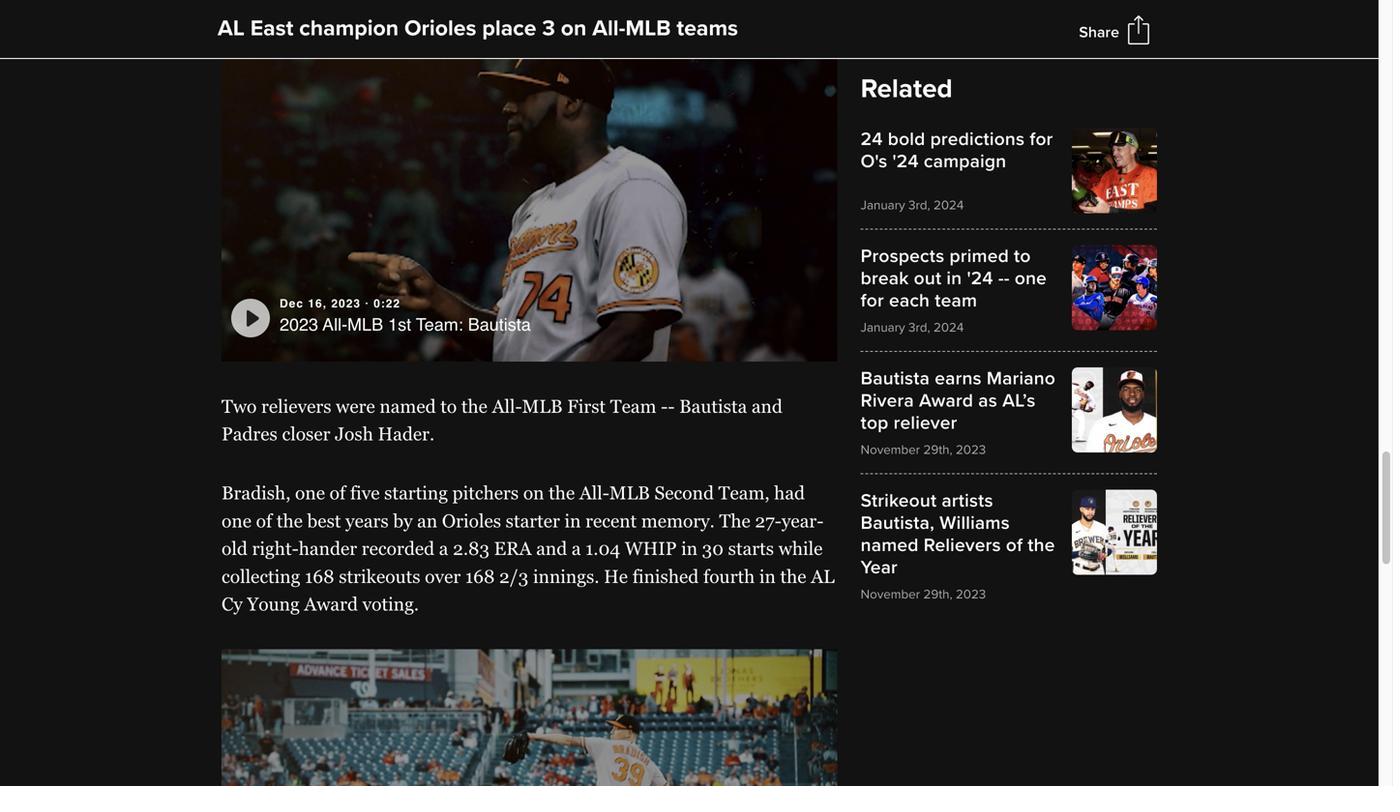 Task type: locate. For each thing, give the bounding box(es) containing it.
1 vertical spatial award
[[304, 595, 358, 615]]

hander
[[299, 539, 357, 560]]

mlb media player group containing 2023 all-mlb 1st team: bautista
[[222, 15, 838, 362]]

1 vertical spatial one
[[295, 483, 325, 504]]

3rd,
[[909, 197, 931, 213], [909, 320, 931, 336]]

1 vertical spatial mlb media player group
[[222, 650, 838, 787]]

one
[[1015, 268, 1047, 290], [295, 483, 325, 504], [222, 511, 252, 532]]

24
[[861, 128, 883, 151]]

1 vertical spatial al
[[811, 567, 835, 587]]

2 november from the top
[[861, 587, 921, 603]]

0 horizontal spatial to
[[441, 396, 457, 417]]

of
[[330, 483, 346, 504], [256, 511, 272, 532], [1007, 535, 1023, 557]]

for
[[1030, 128, 1054, 151], [861, 290, 885, 312]]

0 vertical spatial al
[[218, 15, 245, 42]]

29th, inside bautista earns mariano rivera award as al's top reliever november 29th, 2023
[[924, 442, 953, 458]]

on right 3
[[561, 15, 587, 42]]

al left east
[[218, 15, 245, 42]]

2024 down campaign
[[934, 197, 964, 213]]

1 a from the left
[[439, 539, 449, 560]]

the right the williams
[[1028, 535, 1056, 557]]

'24 right out in the right top of the page
[[967, 268, 994, 290]]

to right primed
[[1015, 245, 1031, 268]]

2 2024 from the top
[[934, 320, 964, 336]]

2 horizontal spatial bautista
[[861, 368, 930, 390]]

mlb inside dec 16, 2023 · 0:22 2023 all-mlb 1st team: bautista
[[348, 315, 383, 335]]

0 horizontal spatial '24
[[893, 151, 919, 173]]

2 a from the left
[[572, 539, 581, 560]]

january 3rd, 2024
[[861, 197, 964, 213]]

november inside strikeout artists bautista, williams named relievers of the year november 29th, 2023
[[861, 587, 921, 603]]

for right "predictions"
[[1030, 128, 1054, 151]]

al down while
[[811, 567, 835, 587]]

for inside prospects primed to break out in '24 -- one for each team january 3rd, 2024
[[861, 290, 885, 312]]

of right the relievers
[[1007, 535, 1023, 557]]

and inside two relievers were named to the all-mlb first team -- bautista and padres closer josh hader.
[[752, 396, 783, 417]]

1 vertical spatial and
[[536, 539, 567, 560]]

1 vertical spatial for
[[861, 290, 885, 312]]

on inside bradish, one of five starting pitchers on the all-mlb second team, had one of the best years by an orioles starter in recent memory. the 27-year- old right-hander recorded a 2.83 era and a 1.04 whip in 30 starts while collecting 168 strikeouts over 168 2/3 innings. he finished fourth in the al cy young award voting.
[[524, 483, 545, 504]]

bautista right team
[[680, 396, 748, 417]]

0 vertical spatial one
[[1015, 268, 1047, 290]]

for left each
[[861, 290, 885, 312]]

1 vertical spatial january
[[861, 320, 906, 336]]

starting
[[384, 483, 448, 504]]

2 vertical spatial bautista
[[680, 396, 748, 417]]

0 vertical spatial to
[[1015, 245, 1031, 268]]

24 bold predictions for o's '24 campaign element
[[861, 128, 1158, 213]]

named down strikeout at the right of the page
[[861, 535, 919, 557]]

2023 up artists
[[956, 442, 987, 458]]

strikeout artists bautista, williams named relievers of the year element
[[861, 490, 1158, 603]]

primed
[[950, 245, 1010, 268]]

29th, inside strikeout artists bautista, williams named relievers of the year november 29th, 2023
[[924, 587, 953, 603]]

2 horizontal spatial of
[[1007, 535, 1023, 557]]

0 horizontal spatial al
[[218, 15, 245, 42]]

orioles inside bradish, one of five starting pitchers on the all-mlb second team, had one of the best years by an orioles starter in recent memory. the 27-year- old right-hander recorded a 2.83 era and a 1.04 whip in 30 starts while collecting 168 strikeouts over 168 2/3 innings. he finished fourth in the al cy young award voting.
[[442, 511, 501, 532]]

padres
[[222, 424, 278, 445]]

to
[[1015, 245, 1031, 268], [441, 396, 457, 417]]

strikeouts
[[339, 567, 421, 587]]

january down o's
[[861, 197, 906, 213]]

0 horizontal spatial award
[[304, 595, 358, 615]]

1 vertical spatial bautista
[[861, 368, 930, 390]]

27-
[[755, 511, 782, 532]]

and up had at the bottom of page
[[752, 396, 783, 417]]

second
[[655, 483, 714, 504]]

2023
[[331, 297, 361, 311], [280, 315, 319, 335], [956, 442, 987, 458], [956, 587, 987, 603]]

award left as
[[920, 390, 974, 412]]

o's
[[861, 151, 888, 173]]

year-
[[782, 511, 824, 532]]

of down "bradish,"
[[256, 511, 272, 532]]

orioles
[[405, 15, 477, 42], [442, 511, 501, 532]]

2 horizontal spatial one
[[1015, 268, 1047, 290]]

1 vertical spatial orioles
[[442, 511, 501, 532]]

williams
[[940, 513, 1010, 535]]

old
[[222, 539, 248, 560]]

'24 right o's
[[893, 151, 919, 173]]

one up old
[[222, 511, 252, 532]]

1 mlb media player group from the top
[[222, 15, 838, 362]]

24 bold predictions for o's '24 campaign
[[861, 128, 1054, 173]]

mlb left first
[[522, 396, 563, 417]]

january down each
[[861, 320, 906, 336]]

1 horizontal spatial and
[[752, 396, 783, 417]]

0 horizontal spatial a
[[439, 539, 449, 560]]

bradish,
[[222, 483, 291, 504]]

2023 down the relievers
[[956, 587, 987, 603]]

1 horizontal spatial named
[[861, 535, 919, 557]]

one inside prospects primed to break out in '24 -- one for each team january 3rd, 2024
[[1015, 268, 1047, 290]]

29th, down the relievers
[[924, 587, 953, 603]]

strikeout artists bautista, williams named relievers of the year november 29th, 2023
[[861, 490, 1056, 603]]

1 horizontal spatial 168
[[465, 567, 495, 587]]

november for reliever
[[861, 442, 921, 458]]

strikeout
[[861, 490, 937, 513]]

of inside strikeout artists bautista, williams named relievers of the year november 29th, 2023
[[1007, 535, 1023, 557]]

prospects primed to break out in '24 -- one for each team element
[[861, 245, 1158, 336]]

orioles left the place
[[405, 15, 477, 42]]

all- down "16,"
[[323, 315, 348, 335]]

bautista up top
[[861, 368, 930, 390]]

all-
[[593, 15, 626, 42], [323, 315, 348, 335], [492, 396, 522, 417], [580, 483, 610, 504]]

2 3rd, from the top
[[909, 320, 931, 336]]

0 horizontal spatial of
[[256, 511, 272, 532]]

1 horizontal spatial on
[[561, 15, 587, 42]]

0 vertical spatial award
[[920, 390, 974, 412]]

2 29th, from the top
[[924, 587, 953, 603]]

in right out in the right top of the page
[[947, 268, 962, 290]]

on up starter
[[524, 483, 545, 504]]

1 horizontal spatial al
[[811, 567, 835, 587]]

first
[[567, 396, 606, 417]]

november
[[861, 442, 921, 458], [861, 587, 921, 603]]

'24 inside 24 bold predictions for o's '24 campaign
[[893, 151, 919, 173]]

memory.
[[642, 511, 715, 532]]

29th, for year
[[924, 587, 953, 603]]

the inside strikeout artists bautista, williams named relievers of the year november 29th, 2023
[[1028, 535, 1056, 557]]

1 vertical spatial 3rd,
[[909, 320, 931, 336]]

team,
[[719, 483, 770, 504]]

bautista right the team:
[[468, 315, 531, 335]]

3
[[542, 15, 555, 42]]

bautista,
[[861, 513, 935, 535]]

168 down 2.83
[[465, 567, 495, 587]]

1 vertical spatial to
[[441, 396, 457, 417]]

0 horizontal spatial bautista
[[468, 315, 531, 335]]

five
[[350, 483, 380, 504]]

orioles up 2.83
[[442, 511, 501, 532]]

2024
[[934, 197, 964, 213], [934, 320, 964, 336]]

november down top
[[861, 442, 921, 458]]

1 horizontal spatial of
[[330, 483, 346, 504]]

3rd, down each
[[909, 320, 931, 336]]

1 3rd, from the top
[[909, 197, 931, 213]]

january
[[861, 197, 906, 213], [861, 320, 906, 336]]

era
[[494, 539, 532, 560]]

'24 inside prospects primed to break out in '24 -- one for each team january 3rd, 2024
[[967, 268, 994, 290]]

1 vertical spatial named
[[861, 535, 919, 557]]

one right primed
[[1015, 268, 1047, 290]]

2 vertical spatial of
[[1007, 535, 1023, 557]]

dec 16, 2023 · 0:22 2023 all-mlb 1st team: bautista
[[280, 297, 531, 335]]

november for year
[[861, 587, 921, 603]]

1 168 from the left
[[305, 567, 335, 587]]

1 vertical spatial '24
[[967, 268, 994, 290]]

the up pitchers
[[462, 396, 488, 417]]

0 horizontal spatial 168
[[305, 567, 335, 587]]

1 november from the top
[[861, 442, 921, 458]]

year
[[861, 557, 898, 579]]

1 horizontal spatial '24
[[967, 268, 994, 290]]

168
[[305, 567, 335, 587], [465, 567, 495, 587]]

168 down hander
[[305, 567, 335, 587]]

award
[[920, 390, 974, 412], [304, 595, 358, 615]]

starts
[[729, 539, 774, 560]]

1 horizontal spatial to
[[1015, 245, 1031, 268]]

teams
[[677, 15, 739, 42]]

team:
[[416, 315, 463, 335]]

had
[[775, 483, 805, 504]]

mlb down ·
[[348, 315, 383, 335]]

named up 'hader.'
[[380, 396, 436, 417]]

0 vertical spatial 3rd,
[[909, 197, 931, 213]]

2 vertical spatial one
[[222, 511, 252, 532]]

one up best
[[295, 483, 325, 504]]

november inside bautista earns mariano rivera award as al's top reliever november 29th, 2023
[[861, 442, 921, 458]]

0 vertical spatial 2024
[[934, 197, 964, 213]]

1 vertical spatial on
[[524, 483, 545, 504]]

recorded
[[362, 539, 435, 560]]

0 vertical spatial 29th,
[[924, 442, 953, 458]]

for inside 24 bold predictions for o's '24 campaign
[[1030, 128, 1054, 151]]

in
[[947, 268, 962, 290], [565, 511, 581, 532], [682, 539, 698, 560], [760, 567, 776, 587]]

1 horizontal spatial award
[[920, 390, 974, 412]]

1 29th, from the top
[[924, 442, 953, 458]]

-
[[999, 268, 1005, 290], [1005, 268, 1010, 290], [661, 396, 668, 417], [668, 396, 675, 417]]

josh
[[335, 424, 374, 445]]

out
[[914, 268, 942, 290]]

1 vertical spatial 2024
[[934, 320, 964, 336]]

the
[[462, 396, 488, 417], [549, 483, 575, 504], [277, 511, 303, 532], [1028, 535, 1056, 557], [781, 567, 807, 587]]

mariano
[[987, 368, 1056, 390]]

1 vertical spatial 29th,
[[924, 587, 953, 603]]

1 2024 from the top
[[934, 197, 964, 213]]

3rd, up prospects
[[909, 197, 931, 213]]

bautista inside bautista earns mariano rivera award as al's top reliever november 29th, 2023
[[861, 368, 930, 390]]

closer
[[282, 424, 331, 445]]

1 horizontal spatial for
[[1030, 128, 1054, 151]]

january inside 24 bold predictions for o's '24 campaign element
[[861, 197, 906, 213]]

bautista
[[468, 315, 531, 335], [861, 368, 930, 390], [680, 396, 748, 417]]

0 horizontal spatial named
[[380, 396, 436, 417]]

0 vertical spatial of
[[330, 483, 346, 504]]

1 horizontal spatial one
[[295, 483, 325, 504]]

fourth
[[704, 567, 755, 587]]

0 vertical spatial named
[[380, 396, 436, 417]]

1 horizontal spatial a
[[572, 539, 581, 560]]

bautista earns mariano rivera award as al's top reliever november 29th, 2023
[[861, 368, 1056, 458]]

place
[[482, 15, 537, 42]]

0 horizontal spatial and
[[536, 539, 567, 560]]

right-
[[252, 539, 299, 560]]

mlb media player group
[[222, 15, 838, 362], [222, 650, 838, 787]]

0 horizontal spatial on
[[524, 483, 545, 504]]

and up innings.
[[536, 539, 567, 560]]

to down the team:
[[441, 396, 457, 417]]

a left 1.04
[[572, 539, 581, 560]]

0 vertical spatial january
[[861, 197, 906, 213]]

2023 all-mlb 2nd team: bradish image
[[222, 650, 838, 787]]

1st
[[388, 315, 411, 335]]

0 vertical spatial and
[[752, 396, 783, 417]]

0 vertical spatial for
[[1030, 128, 1054, 151]]

bradish, one of five starting pitchers on the all-mlb second team, had one of the best years by an orioles starter in recent memory. the 27-year- old right-hander recorded a 2.83 era and a 1.04 whip in 30 starts while collecting 168 strikeouts over 168 2/3 innings. he finished fourth in the al cy young award voting.
[[222, 483, 835, 615]]

1 january from the top
[[861, 197, 906, 213]]

2 january from the top
[[861, 320, 906, 336]]

'24
[[893, 151, 919, 173], [967, 268, 994, 290]]

on
[[561, 15, 587, 42], [524, 483, 545, 504]]

0 vertical spatial mlb media player group
[[222, 15, 838, 362]]

0 vertical spatial november
[[861, 442, 921, 458]]

award down hander
[[304, 595, 358, 615]]

2024 inside prospects primed to break out in '24 -- one for each team january 3rd, 2024
[[934, 320, 964, 336]]

0 vertical spatial bautista
[[468, 315, 531, 335]]

all- left first
[[492, 396, 522, 417]]

2024 down team
[[934, 320, 964, 336]]

0 vertical spatial '24
[[893, 151, 919, 173]]

finished
[[633, 567, 699, 587]]

two relievers were named to the all-mlb first team -- bautista and padres closer josh hader.
[[222, 396, 783, 445]]

al
[[218, 15, 245, 42], [811, 567, 835, 587]]

in left the 30 on the bottom
[[682, 539, 698, 560]]

all- up recent
[[580, 483, 610, 504]]

in left recent
[[565, 511, 581, 532]]

29th, down reliever
[[924, 442, 953, 458]]

november down year
[[861, 587, 921, 603]]

2024 inside 24 bold predictions for o's '24 campaign element
[[934, 197, 964, 213]]

0 vertical spatial on
[[561, 15, 587, 42]]

an
[[417, 511, 438, 532]]

1 horizontal spatial bautista
[[680, 396, 748, 417]]

a left 2.83
[[439, 539, 449, 560]]

2 168 from the left
[[465, 567, 495, 587]]

1 vertical spatial november
[[861, 587, 921, 603]]

2023 left ·
[[331, 297, 361, 311]]

0 horizontal spatial for
[[861, 290, 885, 312]]

dec
[[280, 297, 304, 311]]

on for all-
[[561, 15, 587, 42]]

of left five
[[330, 483, 346, 504]]

mlb up recent
[[610, 483, 650, 504]]



Task type: describe. For each thing, give the bounding box(es) containing it.
2.83
[[453, 539, 490, 560]]

mlb inside two relievers were named to the all-mlb first team -- bautista and padres closer josh hader.
[[522, 396, 563, 417]]

relievers
[[924, 535, 1002, 557]]

top
[[861, 412, 889, 435]]

january inside prospects primed to break out in '24 -- one for each team january 3rd, 2024
[[861, 320, 906, 336]]

relievers
[[261, 396, 332, 417]]

on for the
[[524, 483, 545, 504]]

by
[[393, 511, 413, 532]]

young
[[247, 595, 300, 615]]

team
[[611, 396, 657, 417]]

years
[[346, 511, 389, 532]]

bautista earns mariano rivera award as al's top reliever element
[[861, 368, 1158, 458]]

0 horizontal spatial one
[[222, 511, 252, 532]]

1 vertical spatial of
[[256, 511, 272, 532]]

to inside two relievers were named to the all-mlb first team -- bautista and padres closer josh hader.
[[441, 396, 457, 417]]

all- inside dec 16, 2023 · 0:22 2023 all-mlb 1st team: bautista
[[323, 315, 348, 335]]

2023 inside bautista earns mariano rivera award as al's top reliever november 29th, 2023
[[956, 442, 987, 458]]

cy
[[222, 595, 243, 615]]

in inside prospects primed to break out in '24 -- one for each team january 3rd, 2024
[[947, 268, 962, 290]]

mlb inside bradish, one of five starting pitchers on the all-mlb second team, had one of the best years by an orioles starter in recent memory. the 27-year- old right-hander recorded a 2.83 era and a 1.04 whip in 30 starts while collecting 168 strikeouts over 168 2/3 innings. he finished fourth in the al cy young award voting.
[[610, 483, 650, 504]]

29th, for reliever
[[924, 442, 953, 458]]

two
[[222, 396, 257, 417]]

collecting
[[222, 567, 301, 587]]

he
[[604, 567, 628, 587]]

award inside bradish, one of five starting pitchers on the all-mlb second team, had one of the best years by an orioles starter in recent memory. the 27-year- old right-hander recorded a 2.83 era and a 1.04 whip in 30 starts while collecting 168 strikeouts over 168 2/3 innings. he finished fourth in the al cy young award voting.
[[304, 595, 358, 615]]

as
[[979, 390, 998, 412]]

break
[[861, 268, 909, 290]]

bautista inside dec 16, 2023 · 0:22 2023 all-mlb 1st team: bautista
[[468, 315, 531, 335]]

pitchers
[[453, 483, 519, 504]]

award inside bautista earns mariano rivera award as al's top reliever november 29th, 2023
[[920, 390, 974, 412]]

3rd, inside 24 bold predictions for o's '24 campaign element
[[909, 197, 931, 213]]

the
[[720, 511, 751, 532]]

all- inside bradish, one of five starting pitchers on the all-mlb second team, had one of the best years by an orioles starter in recent memory. the 27-year- old right-hander recorded a 2.83 era and a 1.04 whip in 30 starts while collecting 168 strikeouts over 168 2/3 innings. he finished fourth in the al cy young award voting.
[[580, 483, 610, 504]]

while
[[779, 539, 823, 560]]

2 mlb media player group from the top
[[222, 650, 838, 787]]

bold
[[888, 128, 926, 151]]

were
[[336, 396, 375, 417]]

champion
[[299, 15, 399, 42]]

the inside two relievers were named to the all-mlb first team -- bautista and padres closer josh hader.
[[462, 396, 488, 417]]

prospects
[[861, 245, 945, 268]]

hader.
[[378, 424, 435, 445]]

best
[[307, 511, 341, 532]]

each
[[890, 290, 930, 312]]

over
[[425, 567, 461, 587]]

1.04
[[586, 539, 621, 560]]

all- inside two relievers were named to the all-mlb first team -- bautista and padres closer josh hader.
[[492, 396, 522, 417]]

the down while
[[781, 567, 807, 587]]

the up starter
[[549, 483, 575, 504]]

16,
[[308, 297, 327, 311]]

0 vertical spatial orioles
[[405, 15, 477, 42]]

0:22
[[374, 297, 401, 311]]

artists
[[942, 490, 994, 513]]

whip
[[625, 539, 677, 560]]

30
[[702, 539, 724, 560]]

team
[[935, 290, 978, 312]]

bautista inside two relievers were named to the all-mlb first team -- bautista and padres closer josh hader.
[[680, 396, 748, 417]]

share
[[1080, 23, 1120, 42]]

al inside bradish, one of five starting pitchers on the all-mlb second team, had one of the best years by an orioles starter in recent memory. the 27-year- old right-hander recorded a 2.83 era and a 1.04 whip in 30 starts while collecting 168 strikeouts over 168 2/3 innings. he finished fourth in the al cy young award voting.
[[811, 567, 835, 587]]

named inside strikeout artists bautista, williams named relievers of the year november 29th, 2023
[[861, 535, 919, 557]]

2023 all-mlb 1st team: bautista image
[[222, 15, 838, 362]]

·
[[365, 297, 370, 311]]

3rd, inside prospects primed to break out in '24 -- one for each team january 3rd, 2024
[[909, 320, 931, 336]]

voting.
[[363, 595, 419, 615]]

mlb left teams
[[626, 15, 671, 42]]

starter
[[506, 511, 560, 532]]

named inside two relievers were named to the all-mlb first team -- bautista and padres closer josh hader.
[[380, 396, 436, 417]]

2023 inside strikeout artists bautista, williams named relievers of the year november 29th, 2023
[[956, 587, 987, 603]]

al east champion orioles place 3 on all-mlb teams
[[218, 15, 739, 42]]

rivera
[[861, 390, 915, 412]]

2023 down dec
[[280, 315, 319, 335]]

al's
[[1003, 390, 1036, 412]]

campaign
[[924, 151, 1007, 173]]

prospects primed to break out in '24 -- one for each team january 3rd, 2024
[[861, 245, 1047, 336]]

related
[[861, 73, 953, 105]]

recent
[[586, 511, 637, 532]]

the up right-
[[277, 511, 303, 532]]

in down starts
[[760, 567, 776, 587]]

and inside bradish, one of five starting pitchers on the all-mlb second team, had one of the best years by an orioles starter in recent memory. the 27-year- old right-hander recorded a 2.83 era and a 1.04 whip in 30 starts while collecting 168 strikeouts over 168 2/3 innings. he finished fourth in the al cy young award voting.
[[536, 539, 567, 560]]

earns
[[935, 368, 982, 390]]

reliever
[[894, 412, 958, 435]]

to inside prospects primed to break out in '24 -- one for each team january 3rd, 2024
[[1015, 245, 1031, 268]]

2/3
[[500, 567, 529, 587]]

innings.
[[533, 567, 600, 587]]

share button
[[1080, 23, 1120, 42]]

east
[[250, 15, 294, 42]]

predictions
[[931, 128, 1025, 151]]

all- right 3
[[593, 15, 626, 42]]



Task type: vqa. For each thing, say whether or not it's contained in the screenshot.


